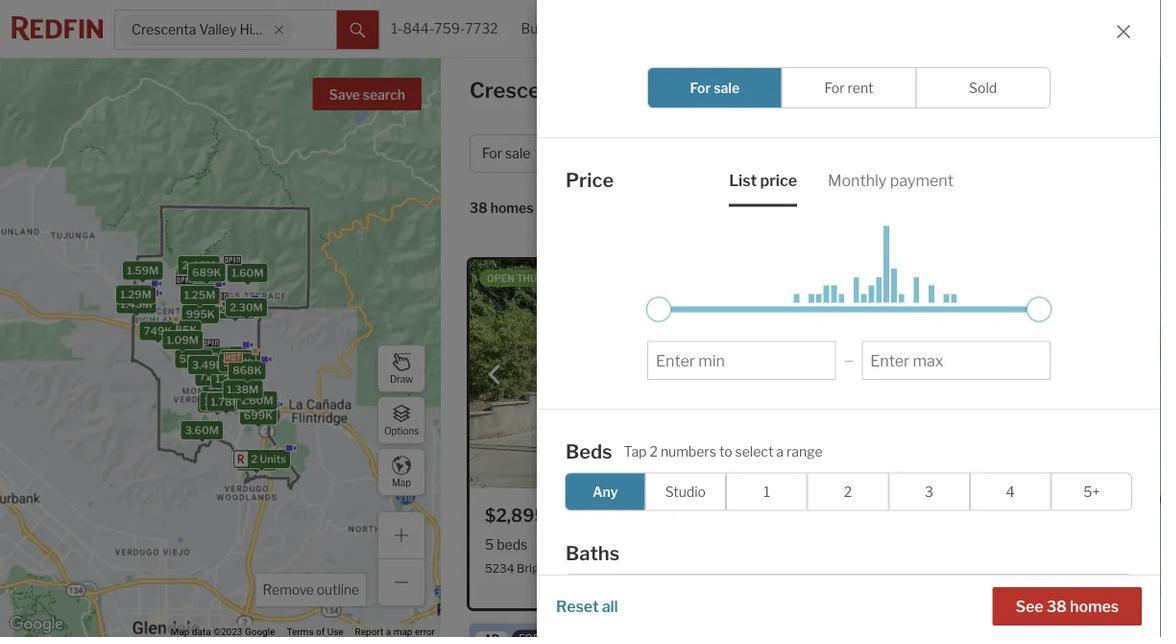 Task type: locate. For each thing, give the bounding box(es) containing it.
4+ radio
[[1051, 574, 1132, 612]]

1 la from the left
[[580, 562, 593, 576]]

photo of 2515 mary st, montrose, ca 91020 image
[[809, 624, 1129, 638]]

photo of 3003 markridge rd, la crescenta, ca 91214 image
[[809, 260, 1129, 489]]

1 vertical spatial for sale
[[482, 145, 531, 162]]

Sold checkbox
[[916, 67, 1051, 108]]

1.40m down 699k
[[240, 456, 273, 468]]

1 vertical spatial 4
[[538, 537, 547, 553]]

2 favorite button image from the left
[[1089, 504, 1114, 529]]

draw button
[[377, 345, 425, 393]]

2.95m
[[210, 350, 243, 362]]

2 crescenta, from the left
[[950, 562, 1008, 576]]

1.40m
[[224, 354, 256, 366], [240, 456, 273, 468]]

monthly payment
[[828, 171, 954, 190]]

0 horizontal spatial crescenta,
[[595, 562, 653, 576]]

crescenta for crescenta valley high school, ca homes for sale
[[470, 77, 574, 103]]

1 vertical spatial valley
[[578, 77, 639, 103]]

995k
[[186, 308, 215, 321], [197, 351, 226, 364]]

rd,
[[915, 562, 932, 576]]

save
[[329, 87, 360, 103]]

la for ave,
[[580, 562, 593, 576]]

1 favorite button image from the left
[[750, 504, 775, 529]]

option group containing for sale
[[647, 67, 1051, 108]]

remove outline
[[263, 582, 359, 599]]

1+ radio
[[645, 574, 726, 612]]

la
[[580, 562, 593, 576], [935, 562, 948, 576]]

0 horizontal spatial sale
[[505, 145, 531, 162]]

high for school,
[[643, 77, 690, 103]]

1.29m
[[180, 271, 212, 284], [120, 288, 152, 301]]

next button image
[[756, 366, 775, 385]]

1 vertical spatial 1.29m
[[120, 288, 152, 301]]

0 horizontal spatial 91214
[[675, 562, 707, 576]]

0 vertical spatial 1.29m
[[180, 271, 212, 284]]

2 checkbox
[[807, 473, 889, 511]]

7pm
[[581, 273, 603, 284]]

2+ radio
[[807, 574, 889, 612]]

2 left units
[[251, 453, 257, 466]]

Any radio
[[565, 574, 646, 612]]

1 91214 from the left
[[675, 562, 707, 576]]

1.20m down 935k
[[215, 373, 247, 385]]

1 horizontal spatial crescenta,
[[950, 562, 1008, 576]]

for sale
[[690, 79, 740, 96], [482, 145, 531, 162]]

2.90m
[[219, 303, 252, 316]]

38
[[470, 200, 488, 216], [1046, 597, 1067, 616]]

save search button
[[313, 78, 422, 110]]

4 up briggs
[[538, 537, 547, 553]]

1 vertical spatial sale
[[505, 145, 531, 162]]

2 units
[[251, 453, 286, 466]]

0 vertical spatial 4
[[1006, 484, 1015, 500]]

0 horizontal spatial 38
[[470, 200, 488, 216]]

1.30m
[[202, 398, 234, 410]]

$1,290,000
[[824, 505, 923, 526]]

2 vertical spatial option group
[[565, 574, 1132, 612]]

1 horizontal spatial 1.29m
[[180, 271, 212, 284]]

open thu, 5pm to 7pm
[[487, 273, 603, 284]]

sale
[[714, 79, 740, 96], [505, 145, 531, 162]]

1 vertical spatial crescenta
[[470, 77, 574, 103]]

high left remove crescenta valley high school image
[[240, 21, 269, 38]]

1 horizontal spatial high
[[643, 77, 690, 103]]

0 horizontal spatial crescenta
[[132, 21, 196, 38]]

550k
[[179, 353, 208, 365]]

1.45m
[[120, 298, 152, 311]]

favorite button image for $2,895,000
[[750, 504, 775, 529]]

4 inside checkbox
[[1006, 484, 1015, 500]]

ca for 3003 markridge rd, la crescenta, ca 91214
[[1011, 562, 1027, 576]]

1 horizontal spatial valley
[[578, 77, 639, 103]]

3.49m
[[192, 359, 226, 371]]

5+
[[1084, 484, 1100, 500]]

2 favorite button checkbox from the left
[[1089, 504, 1114, 529]]

1 horizontal spatial favorite button checkbox
[[1089, 504, 1114, 529]]

crescenta, for rd,
[[950, 562, 1008, 576]]

0 horizontal spatial favorite button image
[[750, 504, 775, 529]]

sale up list
[[714, 79, 740, 96]]

favorite button checkbox
[[750, 504, 775, 529], [1089, 504, 1114, 529]]

5234 briggs ave, la crescenta, ca 91214
[[485, 562, 707, 576]]

monthly
[[828, 171, 887, 190]]

any down the 5234 briggs ave, la crescenta, ca 91214
[[593, 585, 618, 601]]

1 horizontal spatial favorite button image
[[1089, 504, 1114, 529]]

5pm
[[541, 273, 564, 284]]

0 vertical spatial valley
[[199, 21, 237, 38]]

91214 down studio
[[675, 562, 707, 576]]

1-844-759-7732 link
[[391, 21, 498, 37]]

2 la from the left
[[935, 562, 948, 576]]

favorite button image
[[750, 504, 775, 529], [1089, 504, 1114, 529]]

high left school,
[[643, 77, 690, 103]]

749k
[[144, 325, 172, 338]]

baths
[[550, 537, 585, 553]]

1 horizontal spatial 91214
[[1030, 562, 1062, 576]]

0 horizontal spatial for
[[482, 145, 502, 162]]

0 horizontal spatial for sale
[[482, 145, 531, 162]]

1.20m down 900k
[[204, 396, 236, 408]]

ca down ft
[[656, 562, 672, 576]]

0 horizontal spatial ca
[[656, 562, 672, 576]]

Enter min text field
[[656, 351, 828, 370]]

1.60m
[[232, 267, 264, 279], [241, 395, 273, 407], [239, 395, 271, 408]]

2 horizontal spatial for
[[824, 79, 845, 96]]

1 horizontal spatial la
[[935, 562, 948, 576]]

remove crescenta valley high school image
[[273, 24, 285, 36]]

3
[[925, 484, 934, 500]]

1.40m up 2.50m
[[224, 354, 256, 366]]

0 horizontal spatial valley
[[199, 21, 237, 38]]

crescenta,
[[595, 562, 653, 576], [950, 562, 1008, 576]]

844-
[[403, 21, 434, 37]]

for sale button
[[470, 134, 567, 173]]

1.29m down the 1.59m
[[120, 288, 152, 301]]

for inside checkbox
[[690, 79, 711, 96]]

4 right 3
[[1006, 484, 1015, 500]]

any
[[593, 484, 618, 500], [593, 585, 618, 601]]

0 horizontal spatial high
[[240, 21, 269, 38]]

1 horizontal spatial for
[[690, 79, 711, 96]]

None search field
[[292, 11, 337, 49]]

valley left remove crescenta valley high school image
[[199, 21, 237, 38]]

91214 up see
[[1030, 562, 1062, 576]]

for inside option
[[824, 79, 845, 96]]

any for 3+
[[593, 585, 618, 601]]

remove
[[263, 582, 314, 599]]

sale up 38 homes
[[505, 145, 531, 162]]

2 inside option
[[844, 484, 852, 500]]

la right the ave,
[[580, 562, 593, 576]]

sold
[[969, 79, 997, 96]]

2 right tap
[[650, 443, 658, 460]]

1 horizontal spatial 38
[[1046, 597, 1067, 616]]

0 horizontal spatial 1.29m
[[120, 288, 152, 301]]

1 vertical spatial option group
[[565, 473, 1132, 511]]

1.20m
[[215, 373, 247, 385], [204, 396, 236, 408]]

3+
[[1002, 585, 1019, 601]]

option group
[[647, 67, 1051, 108], [565, 473, 1132, 511], [565, 574, 1132, 612]]

favorite button image down 5+
[[1089, 504, 1114, 529]]

1 vertical spatial 1.40m
[[240, 456, 273, 468]]

1 crescenta, from the left
[[595, 562, 653, 576]]

favorite button image down 1
[[750, 504, 775, 529]]

la right rd,
[[935, 562, 948, 576]]

1 vertical spatial homes
[[1070, 597, 1119, 616]]

favorite button checkbox for $2,895,000
[[750, 504, 775, 529]]

see 38 homes button
[[992, 588, 1142, 626]]

homes down for sale button
[[490, 200, 534, 216]]

1 favorite button checkbox from the left
[[750, 504, 775, 529]]

5 beds
[[485, 537, 527, 553]]

0 vertical spatial sale
[[714, 79, 740, 96]]

1.59m
[[127, 265, 159, 277]]

1.25m
[[184, 289, 215, 302]]

0 vertical spatial option group
[[647, 67, 1051, 108]]

crescenta, down 4,204 sq ft
[[595, 562, 653, 576]]

valley
[[199, 21, 237, 38], [578, 77, 639, 103]]

0 horizontal spatial 2
[[251, 453, 257, 466]]

719k
[[199, 371, 226, 383]]

1 horizontal spatial homes
[[1070, 597, 1119, 616]]

0 vertical spatial for sale
[[690, 79, 740, 96]]

crescenta valley high school
[[132, 21, 315, 38]]

ca left homes
[[773, 77, 803, 103]]

0 horizontal spatial 4
[[538, 537, 547, 553]]

995k down 1.25m
[[186, 308, 215, 321]]

868k
[[233, 365, 262, 377]]

crescenta valley high school, ca homes for sale
[[470, 77, 961, 103]]

google image
[[5, 613, 68, 638]]

favorite button checkbox down 1
[[750, 504, 775, 529]]

1 vertical spatial 38
[[1046, 597, 1067, 616]]

any down the beds
[[593, 484, 618, 500]]

4,204 sq ft
[[596, 537, 664, 553]]

785k
[[169, 324, 197, 336]]

2 for 2
[[844, 484, 852, 500]]

0 vertical spatial any
[[593, 484, 618, 500]]

1 vertical spatial high
[[643, 77, 690, 103]]

rent
[[848, 79, 873, 96]]

3 checkbox
[[889, 473, 970, 511]]

2 91214 from the left
[[1030, 562, 1062, 576]]

homes
[[808, 77, 879, 103]]

4,204
[[596, 537, 633, 553]]

favorite button image for $1,290,000
[[1089, 504, 1114, 529]]

crescenta
[[132, 21, 196, 38], [470, 77, 574, 103]]

1 vertical spatial any
[[593, 585, 618, 601]]

2
[[650, 443, 658, 460], [251, 453, 257, 466], [844, 484, 852, 500]]

3.60m
[[185, 424, 219, 437]]

1 horizontal spatial for sale
[[690, 79, 740, 96]]

1.29m up 1.50m on the top
[[180, 271, 212, 284]]

favorite button checkbox down 5+
[[1089, 504, 1114, 529]]

2 up $1,290,000
[[844, 484, 852, 500]]

1 horizontal spatial crescenta
[[470, 77, 574, 103]]

1 checkbox
[[726, 473, 807, 511]]

0 horizontal spatial favorite button checkbox
[[750, 504, 775, 529]]

0 vertical spatial 995k
[[186, 308, 215, 321]]

2 horizontal spatial 2
[[844, 484, 852, 500]]

935k
[[223, 357, 252, 369]]

2 any from the top
[[593, 585, 618, 601]]

38 down for sale button
[[470, 200, 488, 216]]

0 horizontal spatial la
[[580, 562, 593, 576]]

0 horizontal spatial homes
[[490, 200, 534, 216]]

38 right see
[[1046, 597, 1067, 616]]

maximum price slider
[[1027, 297, 1052, 322]]

1 horizontal spatial sale
[[714, 79, 740, 96]]

4
[[1006, 484, 1015, 500], [538, 537, 547, 553]]

1 horizontal spatial 4
[[1006, 484, 1015, 500]]

0 vertical spatial 1.20m
[[215, 373, 247, 385]]

2 inside map region
[[251, 453, 257, 466]]

1.5+ radio
[[726, 574, 807, 612]]

1
[[764, 484, 770, 500]]

1 any from the top
[[593, 484, 618, 500]]

4 for 4
[[1006, 484, 1015, 500]]

ca up '3+'
[[1011, 562, 1027, 576]]

0 vertical spatial high
[[240, 21, 269, 38]]

For rent checkbox
[[781, 67, 917, 108]]

995k up 719k
[[197, 351, 226, 364]]

homes right see
[[1070, 597, 1119, 616]]

favorite button checkbox for $1,290,000
[[1089, 504, 1114, 529]]

$2,895,000
[[485, 505, 586, 526]]

2 horizontal spatial ca
[[1011, 562, 1027, 576]]

sq
[[636, 537, 651, 553]]

valley up price on the top
[[578, 77, 639, 103]]

0 vertical spatial crescenta
[[132, 21, 196, 38]]

high for school
[[240, 21, 269, 38]]

crescenta, up '3+'
[[950, 562, 1008, 576]]



Task type: describe. For each thing, give the bounding box(es) containing it.
valley for school
[[199, 21, 237, 38]]

options
[[384, 426, 419, 437]]

crescenta for crescenta valley high school
[[132, 21, 196, 38]]

3+ radio
[[970, 574, 1051, 612]]

ad region
[[470, 624, 790, 638]]

1 horizontal spatial ca
[[773, 77, 803, 103]]

4 checkbox
[[970, 473, 1051, 511]]

3003 markridge rd, la crescenta, ca 91214
[[824, 562, 1062, 576]]

list
[[729, 171, 757, 190]]

1 vertical spatial 995k
[[197, 351, 226, 364]]

1 vertical spatial 1.20m
[[204, 396, 236, 408]]

91214 for 3003 markridge rd, la crescenta, ca 91214
[[1030, 562, 1062, 576]]

2.5+ radio
[[889, 574, 970, 612]]

open
[[487, 273, 515, 284]]

2.30m
[[230, 302, 263, 314]]

for inside button
[[482, 145, 502, 162]]

0 vertical spatial homes
[[490, 200, 534, 216]]

Any checkbox
[[565, 473, 646, 511]]

sale inside button
[[505, 145, 531, 162]]

for for for rent option
[[824, 79, 845, 96]]

reset all button
[[556, 588, 618, 626]]

38 homes
[[470, 200, 534, 216]]

for sale inside button
[[482, 145, 531, 162]]

markridge
[[857, 562, 912, 576]]

school
[[271, 21, 315, 38]]

monthly payment element
[[828, 155, 954, 206]]

school,
[[694, 77, 768, 103]]

studio
[[665, 484, 706, 500]]

draw
[[390, 374, 413, 385]]

Studio checkbox
[[645, 473, 726, 511]]

For sale checkbox
[[647, 67, 782, 108]]

—
[[844, 353, 854, 367]]

4 baths
[[538, 537, 585, 553]]

for sale inside checkbox
[[690, 79, 740, 96]]

remove outline button
[[256, 574, 366, 607]]

0 vertical spatial 1.40m
[[224, 354, 256, 366]]

map region
[[0, 0, 530, 638]]

baths
[[566, 541, 620, 565]]

Enter max text field
[[870, 351, 1042, 370]]

options button
[[377, 397, 425, 445]]

see 38 homes
[[1016, 597, 1119, 616]]

a
[[776, 443, 784, 460]]

numbers
[[661, 443, 716, 460]]

price
[[566, 168, 614, 192]]

minimum price slider
[[646, 297, 671, 322]]

sale
[[917, 77, 961, 103]]

1.38m
[[227, 384, 259, 396]]

reset
[[556, 597, 599, 616]]

to
[[719, 443, 732, 460]]

1.50m
[[183, 287, 215, 299]]

photo of 5234 briggs ave, la crescenta, ca 91214 image
[[470, 260, 790, 489]]

previous button image
[[485, 366, 504, 385]]

homes inside button
[[1070, 597, 1119, 616]]

crescenta, for ave,
[[595, 562, 653, 576]]

see
[[1016, 597, 1043, 616]]

to
[[566, 273, 579, 284]]

ca for 5234 briggs ave, la crescenta, ca 91214
[[656, 562, 672, 576]]

list price element
[[729, 155, 797, 206]]

for
[[883, 77, 913, 103]]

2.40m
[[182, 259, 216, 272]]

valley for school,
[[578, 77, 639, 103]]

payment
[[890, 171, 954, 190]]

briggs
[[517, 562, 552, 576]]

beds
[[497, 537, 527, 553]]

any for 4
[[593, 484, 618, 500]]

all
[[602, 597, 618, 616]]

save search
[[329, 87, 405, 103]]

1-
[[391, 21, 403, 37]]

list price
[[729, 171, 797, 190]]

units
[[260, 453, 286, 466]]

900k
[[207, 380, 237, 393]]

for for for sale checkbox
[[690, 79, 711, 96]]

1.78m
[[211, 396, 242, 408]]

map button
[[377, 448, 425, 497]]

sale inside checkbox
[[714, 79, 740, 96]]

price
[[760, 171, 797, 190]]

tap
[[624, 443, 647, 460]]

5234
[[485, 562, 514, 576]]

5+ checkbox
[[1051, 473, 1132, 511]]

4 for 4 baths
[[538, 537, 547, 553]]

0 vertical spatial 38
[[470, 200, 488, 216]]

submit search image
[[350, 23, 365, 38]]

4+
[[1084, 585, 1100, 601]]

875k
[[208, 385, 237, 397]]

2.50m
[[215, 380, 249, 393]]

759-
[[434, 21, 465, 37]]

38 inside button
[[1046, 597, 1067, 616]]

699k
[[244, 409, 273, 422]]

outline
[[317, 582, 359, 599]]

beds
[[566, 440, 612, 463]]

thu,
[[517, 273, 539, 284]]

reset all
[[556, 597, 618, 616]]

7732
[[465, 21, 498, 37]]

search
[[363, 87, 405, 103]]

for rent
[[824, 79, 873, 96]]

select
[[735, 443, 773, 460]]

ave,
[[554, 562, 577, 576]]

la for rd,
[[935, 562, 948, 576]]

map
[[392, 478, 411, 489]]

91214 for 5234 briggs ave, la crescenta, ca 91214
[[675, 562, 707, 576]]

1-844-759-7732
[[391, 21, 498, 37]]

ft
[[654, 537, 664, 553]]

3003
[[824, 562, 855, 576]]

1 horizontal spatial 2
[[650, 443, 658, 460]]

5
[[485, 537, 494, 553]]

2 for 2 units
[[251, 453, 257, 466]]

689k
[[192, 266, 221, 279]]

range
[[787, 443, 823, 460]]



Task type: vqa. For each thing, say whether or not it's contained in the screenshot.
785K
yes



